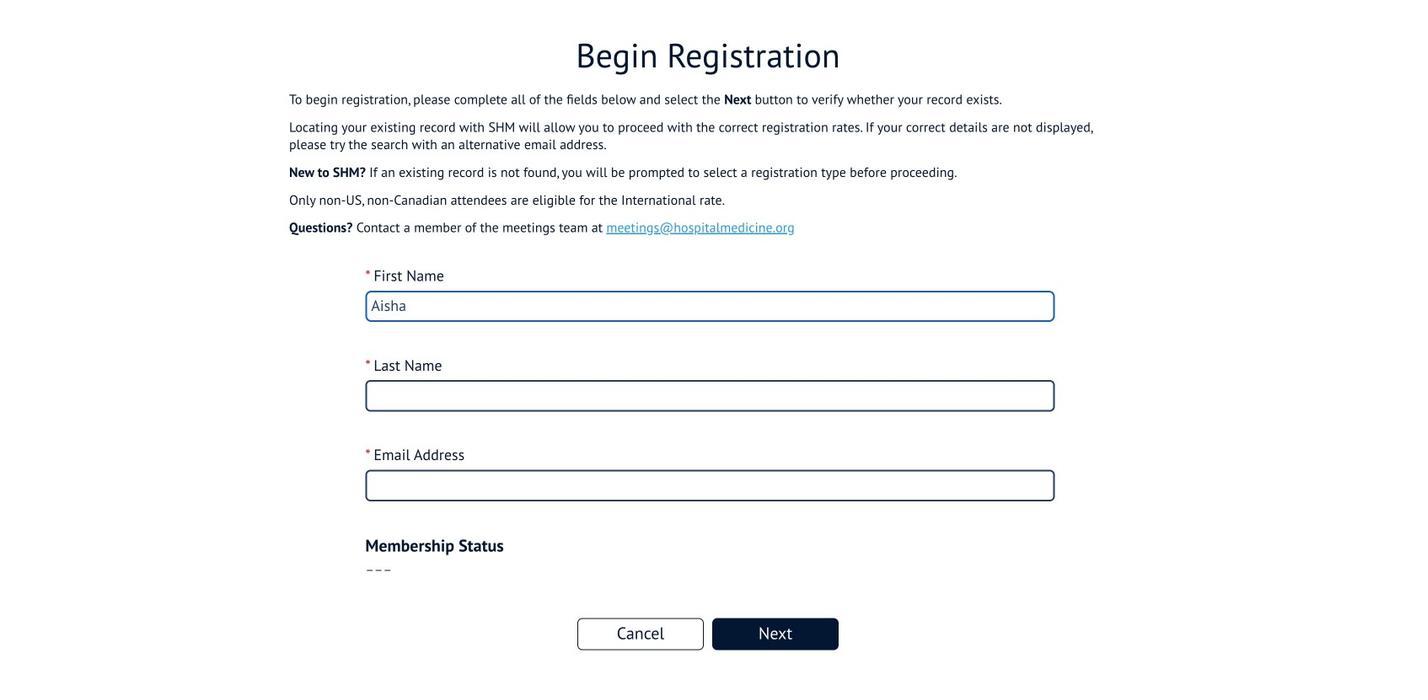 Task type: vqa. For each thing, say whether or not it's contained in the screenshot.
Job Title TEXT BOX
no



Task type: describe. For each thing, give the bounding box(es) containing it.
First Name text field
[[365, 291, 1056, 322]]

Last Name text field
[[365, 381, 1056, 412]]



Task type: locate. For each thing, give the bounding box(es) containing it.
Email Address text field
[[365, 470, 1056, 502]]



